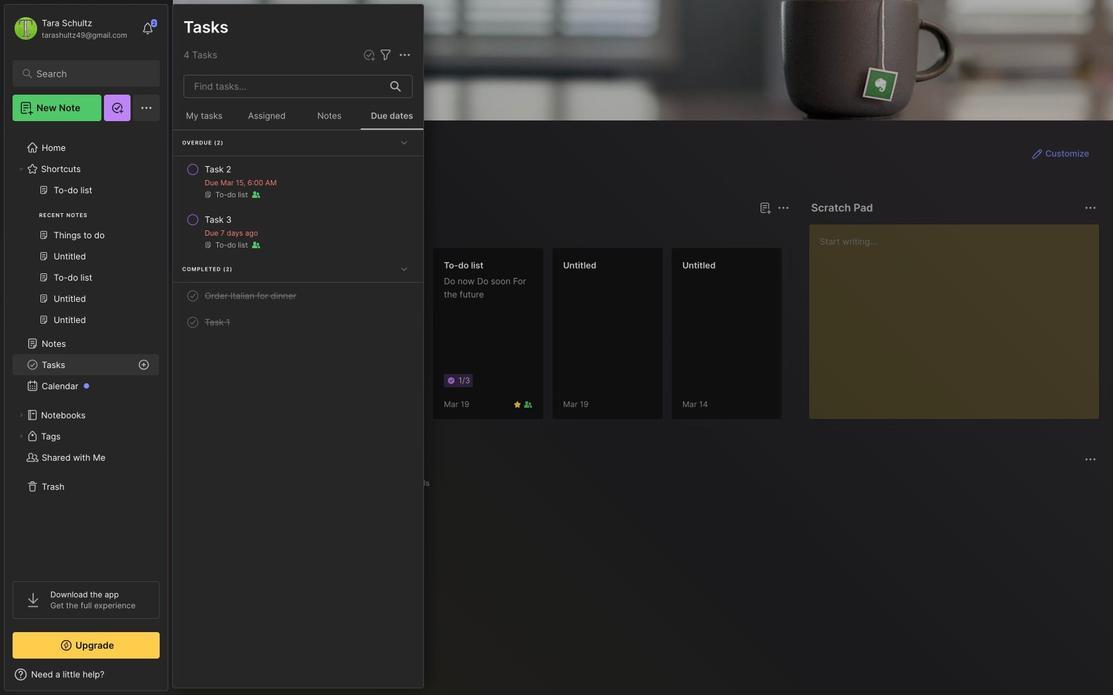 Task type: describe. For each thing, give the bounding box(es) containing it.
collapse overdue image
[[398, 136, 411, 149]]

expand tags image
[[17, 433, 25, 441]]

4 row from the top
[[178, 311, 418, 335]]

3 row from the top
[[178, 284, 418, 308]]

Start writing… text field
[[820, 225, 1098, 409]]

1 tab list from the top
[[197, 224, 787, 240]]

main element
[[0, 0, 172, 696]]

filter tasks image
[[378, 47, 394, 63]]

click to collapse image
[[167, 671, 177, 687]]

Find tasks… text field
[[186, 76, 382, 97]]

new task image
[[362, 48, 376, 62]]

task 2 1 cell
[[205, 163, 231, 176]]

2 tab list from the top
[[197, 476, 1095, 492]]

expand notebooks image
[[17, 411, 25, 419]]

2 row from the top
[[178, 208, 418, 256]]

1 row from the top
[[178, 158, 418, 205]]



Task type: vqa. For each thing, say whether or not it's contained in the screenshot.
bottommost Security
no



Task type: locate. For each thing, give the bounding box(es) containing it.
Account field
[[13, 15, 127, 42]]

group inside tree
[[13, 180, 159, 339]]

none search field inside main element
[[36, 66, 142, 81]]

More actions and view options field
[[394, 47, 413, 63]]

WHAT'S NEW field
[[5, 665, 168, 686]]

task 1 5 cell
[[205, 316, 230, 329]]

tab list
[[197, 224, 787, 240], [197, 476, 1095, 492]]

None search field
[[36, 66, 142, 81]]

tab
[[197, 224, 236, 240], [241, 224, 295, 240], [253, 476, 293, 492], [399, 476, 436, 492]]

tree inside main element
[[5, 129, 168, 570]]

tree
[[5, 129, 168, 570]]

order italian for dinner 4 cell
[[205, 290, 296, 303]]

1 vertical spatial tab list
[[197, 476, 1095, 492]]

task 3 2 cell
[[205, 213, 232, 227]]

Filter tasks field
[[378, 47, 394, 63]]

collapse completed image
[[398, 262, 411, 276]]

0 vertical spatial tab list
[[197, 224, 787, 240]]

row
[[178, 158, 418, 205], [178, 208, 418, 256], [178, 284, 418, 308], [178, 311, 418, 335]]

grid grid
[[194, 500, 1100, 680]]

Search text field
[[36, 68, 142, 80]]

group
[[13, 180, 159, 339]]

more actions and view options image
[[397, 47, 413, 63]]

row group
[[173, 131, 423, 336], [194, 248, 1113, 428]]



